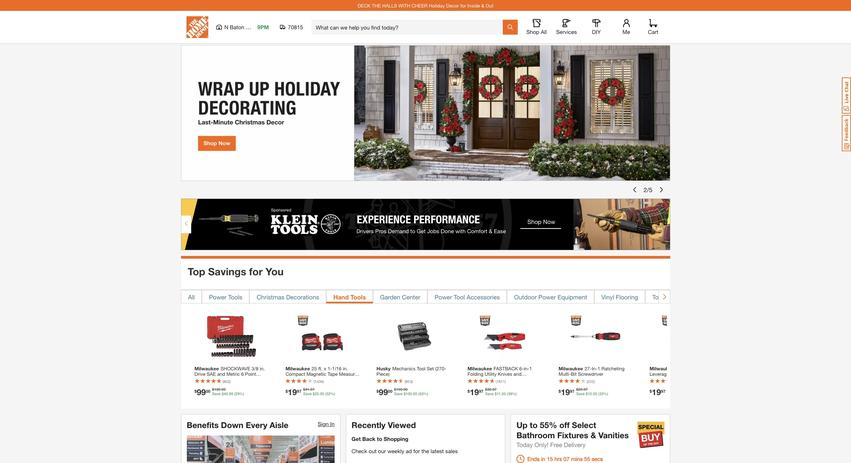 Task type: vqa. For each thing, say whether or not it's contained in the screenshot.


Task type: describe. For each thing, give the bounding box(es) containing it.
recently viewed
[[352, 421, 416, 430]]

41
[[305, 388, 310, 392]]

savings
[[208, 266, 246, 278]]

( inside $ 99 00 $ 139 . 99 save $ 40 . 99 ( 29 %)
[[234, 392, 236, 397]]

00 left 199
[[388, 389, 393, 394]]

shopping
[[384, 436, 409, 443]]

diy
[[592, 29, 601, 35]]

save for multi-
[[577, 392, 585, 397]]

99 right 40
[[229, 392, 233, 397]]

me button
[[616, 19, 638, 35]]

save inside $ 19 97 $ 30 . 97 save $ 11 . 00 ( 36 %)
[[486, 392, 494, 397]]

802
[[224, 380, 230, 384]]

impact
[[195, 377, 209, 383]]

( inside $ 19 97 $ 30 . 97 save $ 11 . 00 ( 36 %)
[[507, 392, 509, 397]]

. left 33
[[592, 392, 593, 397]]

milwaukee for 25 ft. x 1-1/16 in. compact magnetic tape measure with 15 ft. reach (2-pack)
[[286, 366, 310, 372]]

services
[[557, 29, 577, 35]]

with
[[399, 3, 411, 8]]

me
[[623, 29, 631, 35]]

) for piece)
[[412, 380, 413, 384]]

$ right 41
[[313, 392, 315, 397]]

the home depot logo image
[[186, 16, 208, 38]]

1 vertical spatial 15
[[547, 456, 553, 463]]

n
[[225, 24, 228, 30]]

) for 1/16
[[323, 380, 324, 384]]

$ 19 97 $ 41 . 97 save $ 22 . 00 ( 52 %)
[[286, 388, 335, 398]]

19 for $ 19 97 $ 30 . 97 save $ 11 . 00 ( 36 %)
[[470, 388, 479, 398]]

9
[[676, 366, 679, 372]]

our
[[378, 448, 386, 455]]

power tool accessories button
[[428, 290, 507, 304]]

%) for 25 ft. x 1-1/16 in. compact magnetic tape measure with 15 ft. reach (2-pack)
[[331, 392, 335, 397]]

aisle
[[270, 421, 289, 430]]

$ 99 00 $ 199 . 00 save $ 100 . 00 ( 50 %)
[[377, 388, 429, 398]]

15 inside 25 ft. x 1-1/16 in. compact magnetic tape measure with 15 ft. reach (2-pack)
[[296, 377, 301, 383]]

leverage
[[650, 372, 670, 377]]

tool storage
[[653, 294, 687, 301]]

mins
[[571, 456, 583, 463]]

$ left 100
[[394, 388, 397, 392]]

99 right 139
[[222, 388, 226, 392]]

cheer
[[412, 3, 428, 8]]

every
[[246, 421, 268, 430]]

center
[[402, 294, 421, 301]]

power tools
[[209, 294, 243, 301]]

deck the halls with cheer holiday decor for inside & out link
[[358, 3, 494, 8]]

( 1811 )
[[496, 380, 506, 384]]

%) inside $ 19 97 $ 30 . 97 save $ 11 . 00 ( 36 %)
[[513, 392, 517, 397]]

25
[[312, 366, 317, 372]]

10
[[588, 392, 592, 397]]

latest
[[431, 448, 444, 455]]

3 milwaukee from the left
[[468, 366, 492, 372]]

mechanics tool set (270-piece) image
[[388, 311, 440, 363]]

top savings for you
[[188, 266, 284, 278]]

. right 139
[[228, 392, 229, 397]]

power tool accessories
[[435, 294, 500, 301]]

1811
[[497, 380, 505, 384]]

97 left 41
[[297, 389, 302, 394]]

image for wrap up holiday decorating last-minute outdoor decor image
[[181, 45, 671, 181]]

70815 button
[[280, 24, 303, 31]]

vinyl flooring
[[602, 294, 639, 301]]

1-
[[328, 366, 332, 372]]

milwaukee for shockwave 3/8 in. drive sae and metric 6 point impact socket set (43-piece)
[[195, 366, 219, 372]]

shockwave 3/8 in. drive sae and metric 6 point impact socket set (43-piece)
[[195, 366, 265, 383]]

0 horizontal spatial to
[[377, 436, 382, 443]]

139
[[214, 388, 221, 392]]

0 horizontal spatial for
[[249, 266, 263, 278]]

97 right 41
[[311, 388, 315, 392]]

check out our weekly ad for the latest sales
[[352, 448, 458, 455]]

1 inside '9 in. 7-in-1 high leverage combination pliers'
[[697, 366, 699, 372]]

27-in-1 ratcheting multi-bit screwdriver
[[559, 366, 625, 377]]

00 right 199
[[404, 388, 408, 392]]

29 inside $ 19 97 $ 29 . 97 save $ 10 . 00 ( 33 %)
[[579, 388, 583, 392]]

) for sae
[[230, 380, 231, 384]]

free delivery
[[551, 442, 586, 449]]

weekly
[[388, 448, 405, 455]]

55
[[585, 456, 591, 463]]

( 222 )
[[587, 380, 595, 384]]

equipment
[[558, 294, 588, 301]]

tools for power tools
[[228, 294, 243, 301]]

christmas decorations button
[[250, 290, 326, 304]]

shop
[[527, 29, 540, 35]]

00 inside $ 99 00 $ 139 . 99 save $ 40 . 99 ( 29 %)
[[206, 389, 211, 394]]

What can we help you find today? search field
[[316, 20, 503, 34]]

99 left 199
[[379, 388, 388, 398]]

25 ft. x 1-1/16 in. compact magnetic tape measure with 15 ft. reach (2-pack)
[[286, 366, 358, 383]]

shockwave
[[221, 366, 250, 372]]

ratcheting
[[602, 366, 625, 372]]

piece) inside mechanics tool set (270- piece)
[[377, 372, 390, 377]]

next arrow image
[[662, 294, 667, 300]]

$ down ( 222 )
[[586, 392, 588, 397]]

( down magnetic
[[314, 380, 315, 384]]

$ left 10 on the bottom of page
[[577, 388, 579, 392]]

flooring
[[616, 294, 639, 301]]

all button
[[181, 290, 202, 304]]

garden
[[380, 294, 401, 301]]

$ down socket
[[212, 388, 214, 392]]

tool for mechanics tool set (270- piece)
[[417, 366, 426, 372]]

& inside "up to 55% off select bathroom fixtures & vanities today only! free delivery"
[[591, 431, 597, 441]]

tool for power tool accessories
[[454, 294, 465, 301]]

19 for $ 19 97 $ 41 . 97 save $ 22 . 00 ( 52 %)
[[288, 388, 297, 398]]

97 inside $ 19 97
[[661, 389, 666, 394]]

vinyl flooring button
[[595, 290, 646, 304]]

mechanics
[[393, 366, 416, 372]]

get back to shopping
[[352, 436, 409, 443]]

$ right 139
[[222, 392, 224, 397]]

97 down bit
[[570, 389, 575, 394]]

feedback link image
[[843, 115, 852, 152]]

tool storage button
[[646, 290, 694, 304]]

853
[[406, 380, 412, 384]]

. left 11
[[492, 388, 493, 392]]

. left 10 on the bottom of page
[[583, 388, 584, 392]]

. left 50
[[412, 392, 413, 397]]

( 853 )
[[405, 380, 413, 384]]

(2-
[[323, 377, 329, 383]]

garden center
[[380, 294, 421, 301]]

reach
[[308, 377, 322, 383]]

%) for shockwave 3/8 in. drive sae and metric 6 point impact socket set (43-piece)
[[240, 392, 244, 397]]

down
[[221, 421, 244, 430]]

cart link
[[646, 19, 661, 35]]

97 right 30 at the bottom right of the page
[[493, 388, 497, 392]]

deck the halls with cheer holiday decor for inside & out
[[358, 3, 494, 8]]

0 horizontal spatial &
[[482, 3, 485, 8]]

outdoor power equipment button
[[507, 290, 595, 304]]

save for sae
[[212, 392, 221, 397]]

ends
[[528, 456, 540, 463]]

hand tools
[[334, 294, 366, 301]]

live chat image
[[843, 78, 852, 114]]

benefits down every aisle
[[187, 421, 289, 430]]

99 down impact
[[197, 388, 206, 398]]

100
[[406, 392, 412, 397]]

milwaukee for 27-in-1 ratcheting multi-bit screwdriver
[[559, 366, 583, 372]]

97 left 30 at the bottom right of the page
[[479, 389, 484, 394]]

. left 40
[[221, 388, 222, 392]]

1 horizontal spatial ft.
[[318, 366, 323, 372]]

hrs
[[555, 456, 562, 463]]

$ down impact
[[195, 389, 197, 394]]

top
[[188, 266, 205, 278]]

secs
[[592, 456, 603, 463]]



Task type: locate. For each thing, give the bounding box(es) containing it.
save left 22
[[303, 392, 312, 397]]

0 horizontal spatial in.
[[260, 366, 265, 372]]

5 ) from the left
[[594, 380, 595, 384]]

) for multi-
[[594, 380, 595, 384]]

halls
[[383, 3, 397, 8]]

$ right 199
[[404, 392, 406, 397]]

tool left accessories
[[454, 294, 465, 301]]

pack)
[[329, 377, 341, 383]]

. left 52
[[319, 392, 320, 397]]

25 ft. x 1-1/16 in. compact magnetic tape measure with 15 ft. reach (2-pack) image
[[296, 311, 349, 363]]

1 horizontal spatial to
[[530, 421, 538, 430]]

special buy logo image
[[638, 422, 665, 449]]

4 19 from the left
[[652, 388, 661, 398]]

in. right 3/8
[[260, 366, 265, 372]]

power for power tools
[[209, 294, 227, 301]]

power right all button
[[209, 294, 227, 301]]

power tools button
[[202, 290, 250, 304]]

shop all
[[527, 29, 547, 35]]

all down top
[[188, 294, 195, 301]]

milwaukee up 30 at the bottom right of the page
[[468, 366, 492, 372]]

29 right 40
[[236, 392, 240, 397]]

29 left 10 on the bottom of page
[[579, 388, 583, 392]]

ft. left the x
[[318, 366, 323, 372]]

bit
[[571, 372, 577, 377]]

( down screwdriver
[[587, 380, 588, 384]]

out
[[486, 3, 494, 8]]

19 for $ 19 97
[[652, 388, 661, 398]]

00 right 10 on the bottom of page
[[593, 392, 598, 397]]

in. inside shockwave 3/8 in. drive sae and metric 6 point impact socket set (43-piece)
[[260, 366, 265, 372]]

( inside $ 19 97 $ 29 . 97 save $ 10 . 00 ( 33 %)
[[599, 392, 600, 397]]

( up $ 19 97 $ 30 . 97 save $ 11 . 00 ( 36 %)
[[496, 380, 497, 384]]

with
[[286, 377, 295, 383]]

0 horizontal spatial 1
[[598, 366, 601, 372]]

tools down top savings for you
[[228, 294, 243, 301]]

00 inside $ 19 97 $ 41 . 97 save $ 22 . 00 ( 52 %)
[[320, 392, 324, 397]]

pliers
[[700, 372, 711, 377]]

benefits
[[187, 421, 219, 430]]

baton
[[230, 24, 245, 30]]

1 horizontal spatial 29
[[579, 388, 583, 392]]

1/16
[[332, 366, 342, 372]]

$ down 'with'
[[286, 389, 288, 394]]

milwaukee
[[195, 366, 219, 372], [286, 366, 310, 372], [468, 366, 492, 372], [559, 366, 583, 372], [650, 366, 675, 372]]

%) down '(43-'
[[240, 392, 244, 397]]

0 vertical spatial set
[[427, 366, 434, 372]]

all inside button
[[541, 29, 547, 35]]

0 vertical spatial all
[[541, 29, 547, 35]]

ends in 15 hrs 07 mins 55 secs
[[528, 456, 603, 463]]

to right back
[[377, 436, 382, 443]]

shop all button
[[526, 19, 548, 35]]

christmas
[[257, 294, 285, 301]]

get
[[352, 436, 361, 443]]

%) for 27-in-1 ratcheting multi-bit screwdriver
[[604, 392, 609, 397]]

$ left 22
[[303, 388, 305, 392]]

magnetic
[[307, 372, 326, 377]]

hand
[[334, 294, 349, 301]]

1 horizontal spatial all
[[541, 29, 547, 35]]

1 save from the left
[[212, 392, 221, 397]]

22
[[315, 392, 319, 397]]

3 power from the left
[[539, 294, 556, 301]]

222
[[588, 380, 594, 384]]

$ down leverage
[[650, 389, 652, 394]]

2 horizontal spatial tool
[[653, 294, 664, 301]]

6
[[241, 372, 244, 377]]

. left 100
[[403, 388, 404, 392]]

all right shop
[[541, 29, 547, 35]]

15 right the 'in'
[[547, 456, 553, 463]]

( right 10 on the bottom of page
[[599, 392, 600, 397]]

2 1 from the left
[[697, 366, 699, 372]]

the
[[372, 3, 381, 8]]

sales
[[446, 448, 458, 455]]

to up bathroom
[[530, 421, 538, 430]]

2 19 from the left
[[470, 388, 479, 398]]

19 down leverage
[[652, 388, 661, 398]]

29 inside $ 99 00 $ 139 . 99 save $ 40 . 99 ( 29 %)
[[236, 392, 240, 397]]

0 vertical spatial ft.
[[318, 366, 323, 372]]

0 horizontal spatial piece)
[[244, 377, 257, 383]]

(
[[223, 380, 224, 384], [314, 380, 315, 384], [405, 380, 406, 384], [496, 380, 497, 384], [587, 380, 588, 384], [234, 392, 236, 397], [325, 392, 327, 397], [419, 392, 420, 397], [507, 392, 509, 397], [599, 392, 600, 397]]

save inside $ 19 97 $ 41 . 97 save $ 22 . 00 ( 52 %)
[[303, 392, 312, 397]]

2 horizontal spatial for
[[461, 3, 466, 8]]

1 vertical spatial &
[[591, 431, 597, 441]]

save for piece)
[[394, 392, 403, 397]]

milwaukee up impact
[[195, 366, 219, 372]]

piece) down 3/8
[[244, 377, 257, 383]]

tools right hand
[[351, 294, 366, 301]]

1 1 from the left
[[598, 366, 601, 372]]

1 horizontal spatial tools
[[351, 294, 366, 301]]

( 1434 )
[[314, 380, 324, 384]]

set
[[427, 366, 434, 372], [227, 377, 234, 383]]

tool right mechanics
[[417, 366, 426, 372]]

all inside button
[[188, 294, 195, 301]]

and
[[217, 372, 225, 377]]

1 milwaukee from the left
[[195, 366, 219, 372]]

4 ) from the left
[[505, 380, 506, 384]]

set inside mechanics tool set (270- piece)
[[427, 366, 434, 372]]

07
[[564, 456, 570, 463]]

7-
[[687, 366, 691, 372]]

power for power tool accessories
[[435, 294, 452, 301]]

save left 11
[[486, 392, 494, 397]]

fastback 6-in-1 folding utility knives and fastback compact folding utility knife with general purpose blades (2-pack) image
[[479, 311, 531, 363]]

19 for $ 19 97 $ 29 . 97 save $ 10 . 00 ( 33 %)
[[561, 388, 570, 398]]

4 milwaukee from the left
[[559, 366, 583, 372]]

milwaukee left 27-
[[559, 366, 583, 372]]

( down and
[[223, 380, 224, 384]]

power inside power tool accessories button
[[435, 294, 452, 301]]

00 right 100
[[413, 392, 418, 397]]

5 %) from the left
[[604, 392, 609, 397]]

back
[[363, 436, 376, 443]]

2 ) from the left
[[323, 380, 324, 384]]

$ left 11
[[486, 388, 488, 392]]

%) right 100
[[424, 392, 429, 397]]

in. inside '9 in. 7-in-1 high leverage combination pliers'
[[680, 366, 685, 372]]

garden center button
[[373, 290, 428, 304]]

1 right 27-
[[598, 366, 601, 372]]

1 horizontal spatial &
[[591, 431, 597, 441]]

9pm
[[258, 24, 269, 30]]

diy button
[[586, 19, 608, 35]]

outdoor power equipment
[[514, 294, 588, 301]]

out
[[369, 448, 377, 455]]

9 in. 7-in-1 high leverage combination pliers image
[[661, 311, 713, 363]]

in
[[330, 421, 335, 428]]

check
[[352, 448, 367, 455]]

5 milwaukee from the left
[[650, 366, 675, 372]]

%) for mechanics tool set (270- piece)
[[424, 392, 429, 397]]

accessories
[[467, 294, 500, 301]]

previous slide image
[[633, 187, 638, 193]]

3 in. from the left
[[680, 366, 685, 372]]

2 milwaukee from the left
[[286, 366, 310, 372]]

( up "$ 99 00 $ 199 . 00 save $ 100 . 00 ( 50 %)" at the bottom of the page
[[405, 380, 406, 384]]

11
[[497, 392, 501, 397]]

00 left 139
[[206, 389, 211, 394]]

save left 10 on the bottom of page
[[577, 392, 585, 397]]

for left you in the left of the page
[[249, 266, 263, 278]]

36
[[509, 392, 513, 397]]

4 %) from the left
[[513, 392, 517, 397]]

19 down 'with'
[[288, 388, 297, 398]]

. left 36
[[501, 392, 502, 397]]

for
[[461, 3, 466, 8], [249, 266, 263, 278], [414, 448, 420, 455]]

milwaukee left 9
[[650, 366, 675, 372]]

3 ) from the left
[[412, 380, 413, 384]]

0 horizontal spatial ft.
[[302, 377, 307, 383]]

tool left storage
[[653, 294, 664, 301]]

1 in. from the left
[[260, 366, 265, 372]]

$ inside $ 19 97
[[650, 389, 652, 394]]

0 vertical spatial &
[[482, 3, 485, 8]]

in. right 9
[[680, 366, 685, 372]]

in. inside 25 ft. x 1-1/16 in. compact magnetic tape measure with 15 ft. reach (2-pack)
[[343, 366, 348, 372]]

2 horizontal spatial in.
[[680, 366, 685, 372]]

( right 40
[[234, 392, 236, 397]]

compact
[[286, 372, 305, 377]]

save inside $ 99 00 $ 139 . 99 save $ 40 . 99 ( 29 %)
[[212, 392, 221, 397]]

outdoor
[[514, 294, 537, 301]]

for right ad
[[414, 448, 420, 455]]

50
[[420, 392, 424, 397]]

0 horizontal spatial tools
[[228, 294, 243, 301]]

3 save from the left
[[394, 392, 403, 397]]

1 horizontal spatial 1
[[697, 366, 699, 372]]

1 horizontal spatial piece)
[[377, 372, 390, 377]]

97 down leverage
[[661, 389, 666, 394]]

hand tools button
[[326, 290, 373, 304]]

27-in-1 ratcheting multi-bit screwdriver image
[[570, 311, 622, 363]]

power right outdoor
[[539, 294, 556, 301]]

1 horizontal spatial power
[[435, 294, 452, 301]]

milwaukee link
[[468, 366, 542, 394]]

2 / 5
[[644, 186, 653, 194]]

$ 19 97 $ 29 . 97 save $ 10 . 00 ( 33 %)
[[559, 388, 609, 398]]

2
[[644, 186, 648, 194]]

save inside "$ 99 00 $ 199 . 00 save $ 100 . 00 ( 50 %)"
[[394, 392, 403, 397]]

1 horizontal spatial set
[[427, 366, 434, 372]]

save
[[212, 392, 221, 397], [303, 392, 312, 397], [394, 392, 403, 397], [486, 392, 494, 397], [577, 392, 585, 397]]

shockwave 3/8 in. drive sae and metric 6 point impact socket set (43-piece) image
[[205, 311, 258, 363]]

5
[[650, 186, 653, 194]]

00 right 22
[[320, 392, 324, 397]]

55%
[[540, 421, 558, 430]]

set left (270-
[[427, 366, 434, 372]]

power inside outdoor power equipment button
[[539, 294, 556, 301]]

1 vertical spatial to
[[377, 436, 382, 443]]

power inside power tools button
[[209, 294, 227, 301]]

. left 22
[[310, 388, 311, 392]]

1 inside 27-in-1 ratcheting multi-bit screwdriver
[[598, 366, 601, 372]]

1 horizontal spatial tool
[[454, 294, 465, 301]]

1 horizontal spatial in.
[[343, 366, 348, 372]]

off
[[560, 421, 570, 430]]

piece) inside shockwave 3/8 in. drive sae and metric 6 point impact socket set (43-piece)
[[244, 377, 257, 383]]

set left '(43-'
[[227, 377, 234, 383]]

( right 11
[[507, 392, 509, 397]]

33
[[600, 392, 604, 397]]

& down select
[[591, 431, 597, 441]]

sign
[[318, 421, 329, 428]]

$ 99 00 $ 139 . 99 save $ 40 . 99 ( 29 %)
[[195, 388, 244, 398]]

0 horizontal spatial set
[[227, 377, 234, 383]]

( 802 )
[[223, 380, 231, 384]]

2 horizontal spatial power
[[539, 294, 556, 301]]

97 left 10 on the bottom of page
[[584, 388, 588, 392]]

in.
[[260, 366, 265, 372], [343, 366, 348, 372], [680, 366, 685, 372]]

x
[[324, 366, 326, 372]]

15 right 'with'
[[296, 377, 301, 383]]

sign in card banner image
[[187, 436, 335, 464]]

19 left 30 at the bottom right of the page
[[470, 388, 479, 398]]

combination
[[671, 372, 698, 377]]

00 inside $ 19 97 $ 29 . 97 save $ 10 . 00 ( 33 %)
[[593, 392, 598, 397]]

2 tools from the left
[[351, 294, 366, 301]]

recently
[[352, 421, 386, 430]]

1 %) from the left
[[240, 392, 244, 397]]

2 power from the left
[[435, 294, 452, 301]]

$ left 30 at the bottom right of the page
[[468, 389, 470, 394]]

0 horizontal spatial 15
[[296, 377, 301, 383]]

set inside shockwave 3/8 in. drive sae and metric 6 point impact socket set (43-piece)
[[227, 377, 234, 383]]

3 19 from the left
[[561, 388, 570, 398]]

2 save from the left
[[303, 392, 312, 397]]

1 vertical spatial set
[[227, 377, 234, 383]]

1 19 from the left
[[288, 388, 297, 398]]

fixtures
[[558, 431, 589, 441]]

4 save from the left
[[486, 392, 494, 397]]

rouge
[[246, 24, 262, 30]]

save left 100
[[394, 392, 403, 397]]

( right 22
[[325, 392, 327, 397]]

52
[[327, 392, 331, 397]]

%) down pack)
[[331, 392, 335, 397]]

ft. left reach
[[302, 377, 307, 383]]

%) inside $ 19 97 $ 41 . 97 save $ 22 . 00 ( 52 %)
[[331, 392, 335, 397]]

0 vertical spatial for
[[461, 3, 466, 8]]

97
[[311, 388, 315, 392], [493, 388, 497, 392], [584, 388, 588, 392], [297, 389, 302, 394], [479, 389, 484, 394], [570, 389, 575, 394], [661, 389, 666, 394]]

19 down the multi-
[[561, 388, 570, 398]]

save left 40
[[212, 392, 221, 397]]

tools for hand tools
[[351, 294, 366, 301]]

next slide image
[[659, 187, 665, 193]]

99
[[197, 388, 206, 398], [222, 388, 226, 392], [379, 388, 388, 398], [229, 392, 233, 397]]

00 inside $ 19 97 $ 30 . 97 save $ 11 . 00 ( 36 %)
[[502, 392, 506, 397]]

5 save from the left
[[577, 392, 585, 397]]

%) right 10 on the bottom of page
[[604, 392, 609, 397]]

in. right 1/16
[[343, 366, 348, 372]]

$ down the multi-
[[559, 389, 561, 394]]

3 %) from the left
[[424, 392, 429, 397]]

metric
[[227, 372, 240, 377]]

1434
[[315, 380, 323, 384]]

christmas decorations
[[257, 294, 319, 301]]

tool inside mechanics tool set (270- piece)
[[417, 366, 426, 372]]

%) inside $ 19 97 $ 29 . 97 save $ 10 . 00 ( 33 %)
[[604, 392, 609, 397]]

milwaukee for 9 in. 7-in-1 high leverage combination pliers
[[650, 366, 675, 372]]

0 horizontal spatial power
[[209, 294, 227, 301]]

2 in. from the left
[[343, 366, 348, 372]]

measure
[[339, 372, 358, 377]]

0 vertical spatial 15
[[296, 377, 301, 383]]

piece) left mechanics
[[377, 372, 390, 377]]

$ right 30 at the bottom right of the page
[[495, 392, 497, 397]]

1 vertical spatial all
[[188, 294, 195, 301]]

( inside "$ 99 00 $ 199 . 00 save $ 100 . 00 ( 50 %)"
[[419, 392, 420, 397]]

27-
[[585, 366, 592, 372]]

%) inside $ 99 00 $ 139 . 99 save $ 40 . 99 ( 29 %)
[[240, 392, 244, 397]]

save inside $ 19 97 $ 29 . 97 save $ 10 . 00 ( 33 %)
[[577, 392, 585, 397]]

1 tools from the left
[[228, 294, 243, 301]]

%) right 11
[[513, 392, 517, 397]]

( inside $ 19 97 $ 41 . 97 save $ 22 . 00 ( 52 %)
[[325, 392, 327, 397]]

holiday
[[429, 3, 445, 8]]

1 left high
[[697, 366, 699, 372]]

2 vertical spatial for
[[414, 448, 420, 455]]

1 power from the left
[[209, 294, 227, 301]]

multi-
[[559, 372, 571, 377]]

0 horizontal spatial all
[[188, 294, 195, 301]]

in
[[542, 456, 546, 463]]

socket
[[211, 377, 226, 383]]

$ left 199
[[377, 389, 379, 394]]

milwaukee up 'with'
[[286, 366, 310, 372]]

in-
[[691, 366, 697, 372]]

0 horizontal spatial 29
[[236, 392, 240, 397]]

save for 1/16
[[303, 392, 312, 397]]

0 horizontal spatial tool
[[417, 366, 426, 372]]

1 vertical spatial for
[[249, 266, 263, 278]]

power right center on the bottom left of page
[[435, 294, 452, 301]]

%) inside "$ 99 00 $ 199 . 00 save $ 100 . 00 ( 50 %)"
[[424, 392, 429, 397]]

1 horizontal spatial 15
[[547, 456, 553, 463]]

0 vertical spatial to
[[530, 421, 538, 430]]

2 %) from the left
[[331, 392, 335, 397]]

bathroom
[[517, 431, 555, 441]]

1 horizontal spatial for
[[414, 448, 420, 455]]

9 in. 7-in-1 high leverage combination pliers
[[650, 366, 711, 377]]

1 vertical spatial ft.
[[302, 377, 307, 383]]

00
[[404, 388, 408, 392], [206, 389, 211, 394], [388, 389, 393, 394], [320, 392, 324, 397], [413, 392, 418, 397], [502, 392, 506, 397], [593, 392, 598, 397]]

to inside "up to 55% off select bathroom fixtures & vanities today only! free delivery"
[[530, 421, 538, 430]]

mechanics tool set (270- piece)
[[377, 366, 447, 377]]

1 ) from the left
[[230, 380, 231, 384]]



